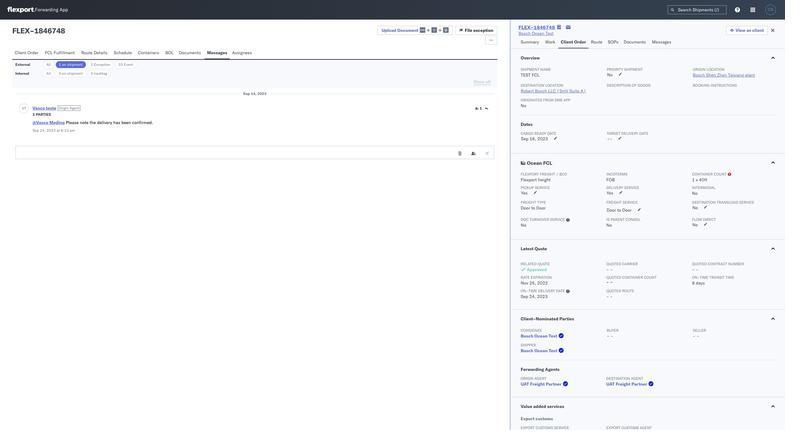 Task type: describe. For each thing, give the bounding box(es) containing it.
target delivery date
[[607, 131, 648, 136]]

carrier
[[622, 262, 638, 266]]

partner for destination agent
[[631, 382, 647, 387]]

messages for the rightmost messages button
[[652, 39, 671, 45]]

route button
[[588, 36, 605, 48]]

route for route details
[[81, 50, 93, 56]]

instructions
[[711, 83, 737, 88]]

quoted carrier - -
[[606, 262, 638, 273]]

teste
[[46, 105, 56, 111]]

freight type door to door
[[521, 200, 546, 211]]

rate
[[521, 275, 530, 280]]

shipment for 0 hashtag
[[67, 71, 83, 76]]

flexport freight / bco flexport freight
[[521, 172, 567, 183]]

40ft
[[699, 177, 707, 183]]

24,
[[529, 294, 536, 300]]

0 horizontal spatial client order button
[[12, 47, 42, 59]]

1 horizontal spatial client order button
[[558, 36, 588, 48]]

service up service
[[624, 186, 639, 190]]

sep inside @vasco medina please note the delivery has been confirmed. sep 14, 2023 at 6:10 am
[[33, 128, 39, 133]]

Search Shipments (/) text field
[[668, 5, 727, 14]]

bosch down consignee
[[521, 334, 533, 339]]

0 horizontal spatial documents button
[[176, 47, 205, 59]]

2023 for sep 16, 2023
[[537, 136, 548, 142]]

smb
[[555, 98, 562, 102]]

date for sep 16, 2023
[[547, 131, 556, 136]]

fob
[[606, 177, 615, 183]]

1 button
[[475, 106, 482, 111]]

bosch down flex-
[[519, 31, 531, 36]]

buyer
[[607, 328, 619, 333]]

2023 for sep 24, 2023
[[537, 294, 548, 300]]

bco
[[559, 172, 567, 177]]

1 horizontal spatial 1846748
[[534, 24, 555, 30]]

0 vertical spatial app
[[60, 7, 68, 13]]

summary
[[521, 39, 539, 45]]

14, inside @vasco medina please note the delivery has been confirmed. sep 14, 2023 at 6:10 am
[[40, 128, 46, 133]]

documents for rightmost the documents button
[[624, 39, 646, 45]]

1 horizontal spatial 14,
[[251, 91, 256, 96]]

documents for leftmost the documents button
[[179, 50, 201, 56]]

doc turnover service
[[521, 217, 565, 222]]

origin inside 'vasco teste origin agent'
[[58, 106, 69, 110]]

bosch shen zhen taixiang plant link
[[693, 72, 755, 78]]

export
[[521, 416, 534, 422]]

1 for 1 exception
[[91, 62, 93, 67]]

bosch ocean test for shipper
[[521, 348, 557, 354]]

forwarding app link
[[7, 7, 68, 13]]

containers button
[[135, 47, 163, 59]]

1 for 1 x 40ft
[[692, 177, 695, 183]]

uat freight partner for origin
[[521, 382, 561, 387]]

document
[[397, 27, 418, 33]]

destination transload service
[[692, 200, 754, 205]]

parties
[[36, 112, 51, 117]]

time for on-time delivery date
[[528, 289, 537, 293]]

0 for 0 on shipment
[[59, 71, 61, 76]]

overview button
[[511, 49, 785, 67]]

2 horizontal spatial delivery
[[621, 131, 638, 136]]

view as client button
[[726, 26, 768, 35]]

shen
[[706, 72, 716, 78]]

2 vertical spatial destination
[[606, 377, 630, 381]]

upload document button
[[377, 26, 453, 35]]

pickup
[[521, 186, 534, 190]]

0 vertical spatial client
[[561, 39, 573, 45]]

33 event
[[118, 62, 133, 67]]

description of goods
[[607, 83, 651, 88]]

intermodal no
[[692, 186, 716, 196]]

0 vertical spatial bosch ocean test link
[[519, 30, 554, 36]]

container
[[622, 275, 643, 280]]

all button for 1
[[43, 61, 54, 68]]

vasco teste button
[[33, 105, 56, 111]]

route details
[[81, 50, 107, 56]]

0 vertical spatial freight
[[540, 172, 555, 177]]

client order for the client order button to the right
[[561, 39, 586, 45]]

route for route
[[591, 39, 602, 45]]

shipment up of
[[624, 67, 643, 72]]

suite
[[569, 88, 579, 94]]

external
[[15, 62, 30, 67]]

uat freight partner for destination
[[606, 382, 647, 387]]

hashtag
[[94, 71, 107, 76]]

2 horizontal spatial time
[[725, 275, 734, 280]]

details
[[94, 50, 107, 56]]

originates from smb app no
[[521, 98, 570, 109]]

no up flow
[[692, 205, 698, 211]]

order for the client order button to the right
[[574, 39, 586, 45]]

value added services
[[521, 404, 564, 410]]

0 horizontal spatial messages button
[[205, 47, 230, 59]]

flex-1846748
[[519, 24, 555, 30]]

the
[[90, 120, 96, 125]]

0 horizontal spatial client
[[15, 50, 26, 56]]

schedule button
[[111, 47, 135, 59]]

fcl fulfillment
[[45, 50, 75, 56]]

ocean down flex-1846748 link
[[532, 31, 544, 36]]

0 horizontal spatial 1846748
[[34, 26, 65, 35]]

forwarding for forwarding app
[[35, 7, 58, 13]]

related
[[521, 262, 537, 266]]

of
[[632, 83, 637, 88]]

flex-
[[519, 24, 534, 30]]

25,
[[529, 281, 536, 286]]

door up is
[[607, 208, 616, 213]]

client order for the leftmost the client order button
[[15, 50, 38, 56]]

internal
[[15, 71, 29, 76]]

destination for service
[[692, 200, 716, 205]]

upload
[[382, 27, 396, 33]]

sep 14, 2023
[[243, 91, 266, 96]]

flex-1846748 link
[[519, 24, 555, 30]]

3 parties button
[[33, 112, 51, 117]]

test for shipper
[[549, 348, 557, 354]]

ocean down the shipper
[[534, 348, 548, 354]]

container
[[692, 172, 713, 177]]

1 on shipment
[[59, 62, 83, 67]]

freight up door to door
[[606, 200, 622, 205]]

time for on-time transit time 8 days
[[700, 275, 708, 280]]

all for 1
[[46, 62, 51, 67]]

door up doc
[[521, 205, 530, 211]]

2 flexport from the top
[[521, 177, 537, 183]]

service right "transload"
[[739, 200, 754, 205]]

date for --
[[639, 131, 648, 136]]

sep for sep 14, 2023
[[243, 91, 250, 96]]

flex
[[12, 26, 30, 35]]

nov
[[521, 281, 528, 286]]

uat for destination
[[606, 382, 615, 387]]

goods
[[638, 83, 651, 88]]

on for 0
[[62, 71, 66, 76]]

1 horizontal spatial documents button
[[621, 36, 650, 48]]

route
[[622, 289, 634, 293]]

seller
[[693, 328, 706, 333]]

agents
[[545, 367, 560, 373]]

transload
[[717, 200, 738, 205]]

sops
[[608, 39, 618, 45]]

flexport. image
[[7, 7, 35, 13]]

app inside originates from smb app no
[[563, 98, 570, 102]]

1 flexport from the top
[[521, 172, 539, 177]]

destination for robert
[[521, 83, 544, 88]]

location for llc
[[545, 83, 563, 88]]

1 for 1 on shipment
[[59, 62, 61, 67]]

buyer - -
[[607, 328, 619, 339]]

fcl inside button
[[45, 50, 53, 56]]

flex - 1846748
[[12, 26, 65, 35]]

0 vertical spatial test
[[545, 31, 554, 36]]

delivery inside @vasco medina please note the delivery has been confirmed. sep 14, 2023 at 6:10 am
[[97, 120, 112, 125]]

turnover
[[530, 217, 549, 222]]

schedule
[[114, 50, 132, 56]]

approved
[[527, 267, 547, 273]]

consol
[[626, 217, 641, 222]]

door down type
[[536, 205, 546, 211]]

file exception
[[465, 28, 493, 33]]

flow direct
[[692, 217, 716, 222]]

client-nominated parties button
[[511, 310, 785, 328]]

delivery service
[[606, 186, 639, 190]]

parent
[[611, 217, 625, 222]]

consignee
[[521, 328, 542, 333]]

os
[[768, 7, 774, 12]]

agent for destination agent
[[631, 377, 643, 381]]



Task type: vqa. For each thing, say whether or not it's contained in the screenshot.
3rd Edt from the bottom of the page
no



Task type: locate. For each thing, give the bounding box(es) containing it.
delivery right the on the left top of the page
[[97, 120, 112, 125]]

partner for origin agent
[[546, 382, 561, 387]]

quoted container count - -
[[606, 275, 657, 285]]

destination agent
[[606, 377, 643, 381]]

0 vertical spatial bosch ocean test
[[519, 31, 554, 36]]

0 vertical spatial flexport
[[521, 172, 539, 177]]

0 horizontal spatial messages
[[207, 50, 227, 56]]

1 all button from the top
[[43, 61, 54, 68]]

target
[[607, 131, 620, 136]]

0 horizontal spatial destination
[[521, 83, 544, 88]]

bosch ocean test down flex-1846748 link
[[519, 31, 554, 36]]

None text field
[[15, 146, 494, 159]]

client order button
[[558, 36, 588, 48], [12, 47, 42, 59]]

all down fcl fulfillment
[[46, 62, 51, 67]]

2 uat freight partner from the left
[[606, 382, 647, 387]]

quoted inside quoted container count - -
[[606, 275, 621, 280]]

origin for origin agent
[[521, 377, 533, 381]]

no down priority
[[607, 72, 613, 78]]

time up days
[[700, 275, 708, 280]]

2 horizontal spatial origin
[[693, 67, 706, 72]]

messages left assignees
[[207, 50, 227, 56]]

2 all button from the top
[[43, 70, 54, 77]]

bosch inside destination location robert bosch llc (smv suite a)
[[535, 88, 547, 94]]

order
[[574, 39, 586, 45], [27, 50, 38, 56]]

1 vertical spatial client
[[15, 50, 26, 56]]

client order button right work
[[558, 36, 588, 48]]

all button for 0
[[43, 70, 54, 77]]

0 vertical spatial forwarding
[[35, 7, 58, 13]]

2 horizontal spatial destination
[[692, 200, 716, 205]]

documents button right "bol"
[[176, 47, 205, 59]]

agent
[[70, 106, 79, 110]]

quoted for quoted route - -
[[606, 289, 621, 293]]

route inside button
[[81, 50, 93, 56]]

documents button up overview button
[[621, 36, 650, 48]]

days
[[696, 281, 705, 286]]

agent up the value added services button
[[631, 377, 643, 381]]

service right turnover
[[550, 217, 565, 222]]

origin left the 'agent'
[[58, 106, 69, 110]]

quoted inside quoted contract number - - rate expiration nov 25, 2022
[[692, 262, 707, 266]]

all button left 0 on shipment
[[43, 70, 54, 77]]

2 vertical spatial origin
[[521, 377, 533, 381]]

1 vertical spatial documents
[[179, 50, 201, 56]]

booking
[[693, 83, 710, 88]]

on- inside the on-time transit time 8 days
[[692, 275, 700, 280]]

no down is
[[606, 223, 612, 228]]

client right work button
[[561, 39, 573, 45]]

all left 0 on shipment
[[46, 71, 51, 76]]

quote
[[538, 262, 550, 266]]

0 vertical spatial messages
[[652, 39, 671, 45]]

partner down agents
[[546, 382, 561, 387]]

delivery
[[606, 186, 623, 190]]

location for zhen
[[707, 67, 724, 72]]

0 horizontal spatial order
[[27, 50, 38, 56]]

1 vertical spatial location
[[545, 83, 563, 88]]

0 horizontal spatial 14,
[[40, 128, 46, 133]]

order for the leftmost the client order button
[[27, 50, 38, 56]]

zhen
[[717, 72, 727, 78]]

transit
[[709, 275, 725, 280]]

shipment
[[521, 67, 539, 72]]

1 vertical spatial on
[[62, 71, 66, 76]]

container count
[[692, 172, 726, 177]]

originates
[[521, 98, 542, 102]]

fulfillment
[[54, 50, 75, 56]]

event
[[124, 62, 133, 67]]

1 horizontal spatial documents
[[624, 39, 646, 45]]

1 0 from the left
[[59, 71, 61, 76]]

expiration
[[531, 275, 552, 280]]

no down flow
[[692, 222, 698, 228]]

1 horizontal spatial app
[[563, 98, 570, 102]]

@vasco
[[33, 120, 48, 125]]

bosch ocean test down consignee
[[521, 334, 557, 339]]

work
[[545, 39, 555, 45]]

2 vertical spatial test
[[549, 348, 557, 354]]

1 horizontal spatial uat freight partner
[[606, 382, 647, 387]]

fcl inside shipment name test fcl
[[532, 72, 539, 78]]

services
[[547, 404, 564, 410]]

documents right bol "button"
[[179, 50, 201, 56]]

agent for origin agent
[[534, 377, 547, 381]]

forwarding up the flex - 1846748
[[35, 7, 58, 13]]

0 horizontal spatial forwarding
[[35, 7, 58, 13]]

1 horizontal spatial to
[[617, 208, 621, 213]]

flexport
[[521, 172, 539, 177], [521, 177, 537, 183]]

2023
[[257, 91, 266, 96], [46, 128, 56, 133], [537, 136, 548, 142], [537, 294, 548, 300]]

destination inside destination location robert bosch llc (smv suite a)
[[521, 83, 544, 88]]

1 vertical spatial origin
[[58, 106, 69, 110]]

1 vertical spatial destination
[[692, 200, 716, 205]]

bosch left the llc
[[535, 88, 547, 94]]

uat freight partner link down origin agent on the right bottom of page
[[521, 381, 569, 388]]

ocean fcl button
[[511, 154, 785, 172]]

0 vertical spatial delivery
[[97, 120, 112, 125]]

freight down origin agent on the right bottom of page
[[530, 382, 545, 387]]

upload document
[[382, 27, 418, 33]]

1846748 down forwarding app at left top
[[34, 26, 65, 35]]

1 horizontal spatial location
[[707, 67, 724, 72]]

1 vertical spatial app
[[563, 98, 570, 102]]

bosch down the shipper
[[521, 348, 533, 354]]

no down originates
[[521, 103, 526, 109]]

2022
[[537, 281, 548, 286]]

0 horizontal spatial uat freight partner link
[[521, 381, 569, 388]]

been
[[121, 120, 131, 125]]

0 vertical spatial count
[[714, 172, 726, 177]]

fcl down shipment
[[532, 72, 539, 78]]

on-
[[692, 275, 700, 280], [521, 289, 528, 293]]

1 inside button
[[480, 106, 482, 111]]

on for 1
[[62, 62, 66, 67]]

1 horizontal spatial uat freight partner link
[[606, 381, 655, 388]]

bosch
[[519, 31, 531, 36], [693, 72, 705, 78], [535, 88, 547, 94], [521, 334, 533, 339], [521, 348, 533, 354]]

no down doc
[[521, 223, 526, 228]]

order left route "button"
[[574, 39, 586, 45]]

1 uat freight partner from the left
[[521, 382, 561, 387]]

exception
[[473, 28, 493, 33]]

0 horizontal spatial partner
[[546, 382, 561, 387]]

0 horizontal spatial agent
[[534, 377, 547, 381]]

1 horizontal spatial fcl
[[532, 72, 539, 78]]

0 horizontal spatial to
[[531, 205, 535, 211]]

freight inside freight type door to door
[[521, 200, 536, 205]]

1 horizontal spatial messages button
[[650, 36, 675, 48]]

ocean down consignee
[[534, 334, 548, 339]]

1 vertical spatial all
[[46, 71, 51, 76]]

partner down destination agent
[[631, 382, 647, 387]]

contract
[[708, 262, 727, 266]]

assignees button
[[230, 47, 255, 59]]

0 vertical spatial documents
[[624, 39, 646, 45]]

quoted inside quoted carrier - -
[[606, 262, 621, 266]]

1
[[59, 62, 61, 67], [91, 62, 93, 67], [480, 106, 482, 111], [692, 177, 695, 183]]

no inside intermodal no
[[692, 191, 698, 196]]

uat freight partner link down destination agent
[[606, 381, 655, 388]]

note
[[80, 120, 89, 125]]

1 horizontal spatial forwarding
[[521, 367, 544, 373]]

yes for pickup
[[521, 190, 528, 196]]

2 vertical spatial bosch ocean test link
[[521, 348, 565, 354]]

0 vertical spatial route
[[591, 39, 602, 45]]

uat down destination agent
[[606, 382, 615, 387]]

test for consignee
[[549, 334, 557, 339]]

1 for 1
[[480, 106, 482, 111]]

client up external
[[15, 50, 26, 56]]

delivery
[[97, 120, 112, 125], [621, 131, 638, 136], [538, 289, 555, 293]]

0 horizontal spatial location
[[545, 83, 563, 88]]

0 vertical spatial fcl
[[45, 50, 53, 56]]

bosch ocean test link down consignee
[[521, 333, 565, 339]]

yes for delivery
[[607, 190, 613, 196]]

1 horizontal spatial time
[[700, 275, 708, 280]]

0 left hashtag
[[91, 71, 93, 76]]

count inside quoted container count - -
[[644, 275, 657, 280]]

33
[[118, 62, 123, 67]]

1 vertical spatial fcl
[[532, 72, 539, 78]]

no inside originates from smb app no
[[521, 103, 526, 109]]

fcl left fulfillment
[[45, 50, 53, 56]]

1 horizontal spatial client order
[[561, 39, 586, 45]]

2 on from the top
[[62, 71, 66, 76]]

test down client-nominated parties
[[549, 334, 557, 339]]

origin location bosch shen zhen taixiang plant
[[693, 67, 755, 78]]

sep for sep 24, 2023
[[521, 294, 528, 300]]

yes down delivery
[[607, 190, 613, 196]]

uat freight partner link for origin
[[521, 381, 569, 388]]

quoted down quoted carrier - -
[[606, 275, 621, 280]]

2 yes from the left
[[607, 190, 613, 196]]

date
[[547, 131, 556, 136], [639, 131, 648, 136], [556, 289, 565, 293]]

1 horizontal spatial count
[[714, 172, 726, 177]]

uat down origin agent on the right bottom of page
[[521, 382, 529, 387]]

ocean fcl
[[527, 160, 552, 166]]

0 for 0 hashtag
[[91, 71, 93, 76]]

uat freight partner down destination agent
[[606, 382, 647, 387]]

quoted route - -
[[606, 289, 634, 300]]

2 uat freight partner link from the left
[[606, 381, 655, 388]]

destination location robert bosch llc (smv suite a)
[[521, 83, 586, 94]]

2 all from the top
[[46, 71, 51, 76]]

service down flexport freight / bco flexport freight
[[535, 186, 550, 190]]

1 partner from the left
[[546, 382, 561, 387]]

3
[[33, 112, 35, 117]]

dates
[[521, 122, 533, 127]]

0 vertical spatial location
[[707, 67, 724, 72]]

1 agent from the left
[[534, 377, 547, 381]]

1 horizontal spatial on-
[[692, 275, 700, 280]]

0 horizontal spatial fcl
[[45, 50, 53, 56]]

0 horizontal spatial on-
[[521, 289, 528, 293]]

1 vertical spatial test
[[549, 334, 557, 339]]

messages for left messages button
[[207, 50, 227, 56]]

freight left type
[[521, 200, 536, 205]]

16,
[[530, 136, 536, 142]]

client order right work button
[[561, 39, 586, 45]]

on up 0 on shipment
[[62, 62, 66, 67]]

fcl inside button
[[543, 160, 552, 166]]

2 partner from the left
[[631, 382, 647, 387]]

delivery down 2022
[[538, 289, 555, 293]]

test up agents
[[549, 348, 557, 354]]

route left sops
[[591, 39, 602, 45]]

0 horizontal spatial uat freight partner
[[521, 382, 561, 387]]

cargo ready date
[[521, 131, 556, 136]]

client
[[752, 28, 764, 33]]

quoted
[[606, 262, 621, 266], [692, 262, 707, 266], [606, 275, 621, 280], [606, 289, 621, 293]]

1 vertical spatial order
[[27, 50, 38, 56]]

assignees
[[232, 50, 252, 56]]

is
[[606, 217, 610, 222]]

1 uat from the left
[[521, 382, 529, 387]]

forwarding
[[35, 7, 58, 13], [521, 367, 544, 373]]

on- up 8
[[692, 275, 700, 280]]

0 horizontal spatial app
[[60, 7, 68, 13]]

shipment down 1 on shipment
[[67, 71, 83, 76]]

(smv
[[557, 88, 568, 94]]

0 vertical spatial client order
[[561, 39, 586, 45]]

route details button
[[79, 47, 111, 59]]

1 vertical spatial client order
[[15, 50, 38, 56]]

0 vertical spatial all button
[[43, 61, 54, 68]]

client order button up external
[[12, 47, 42, 59]]

shipper
[[521, 343, 536, 348]]

1 horizontal spatial uat
[[606, 382, 615, 387]]

1 uat freight partner link from the left
[[521, 381, 569, 388]]

fcl fulfillment button
[[42, 47, 79, 59]]

1 vertical spatial on-
[[521, 289, 528, 293]]

to inside freight type door to door
[[531, 205, 535, 211]]

1 horizontal spatial destination
[[606, 377, 630, 381]]

is parent consol no
[[606, 217, 641, 228]]

1 vertical spatial forwarding
[[521, 367, 544, 373]]

freight left /
[[540, 172, 555, 177]]

0 vertical spatial on
[[62, 62, 66, 67]]

time up 24,
[[528, 289, 537, 293]]

location up the "robert bosch llc (smv suite a)" "link"
[[545, 83, 563, 88]]

shipment up 0 on shipment
[[67, 62, 83, 67]]

uat freight partner link for destination
[[606, 381, 655, 388]]

0 horizontal spatial yes
[[521, 190, 528, 196]]

0 horizontal spatial count
[[644, 275, 657, 280]]

bosch ocean test link for shipper
[[521, 348, 565, 354]]

1 vertical spatial 14,
[[40, 128, 46, 133]]

origin for origin location bosch shen zhen taixiang plant
[[693, 67, 706, 72]]

2 vertical spatial bosch ocean test
[[521, 348, 557, 354]]

2 agent from the left
[[631, 377, 643, 381]]

1 vertical spatial bosch ocean test
[[521, 334, 557, 339]]

0 horizontal spatial 0
[[59, 71, 61, 76]]

booking instructions
[[693, 83, 737, 88]]

messages button
[[650, 36, 675, 48], [205, 47, 230, 59]]

0
[[59, 71, 61, 76], [91, 71, 93, 76]]

order up external
[[27, 50, 38, 56]]

0 hashtag
[[91, 71, 107, 76]]

all for 0
[[46, 71, 51, 76]]

latest quote button
[[511, 240, 785, 258]]

door down service
[[622, 208, 632, 213]]

type
[[537, 200, 546, 205]]

quoted for quoted carrier - -
[[606, 262, 621, 266]]

bosch ocean test link for consignee
[[521, 333, 565, 339]]

client-
[[521, 316, 536, 322]]

uat for origin
[[521, 382, 529, 387]]

route inside "button"
[[591, 39, 602, 45]]

2 uat from the left
[[606, 382, 615, 387]]

14,
[[251, 91, 256, 96], [40, 128, 46, 133]]

2 horizontal spatial fcl
[[543, 160, 552, 166]]

doc
[[521, 217, 529, 222]]

bosch up booking
[[693, 72, 705, 78]]

direct
[[703, 217, 716, 222]]

app
[[60, 7, 68, 13], [563, 98, 570, 102]]

bosch ocean test
[[519, 31, 554, 36], [521, 334, 557, 339], [521, 348, 557, 354]]

messages button up overview button
[[650, 36, 675, 48]]

quoted left route at the bottom right
[[606, 289, 621, 293]]

forwarding up origin agent on the right bottom of page
[[521, 367, 544, 373]]

summary button
[[518, 36, 543, 48]]

ocean inside button
[[527, 160, 542, 166]]

bosch ocean test link down the shipper
[[521, 348, 565, 354]]

quoted left carrier
[[606, 262, 621, 266]]

to down freight service
[[617, 208, 621, 213]]

origin inside 'origin location bosch shen zhen taixiang plant'
[[693, 67, 706, 72]]

origin up booking
[[693, 67, 706, 72]]

1 vertical spatial messages
[[207, 50, 227, 56]]

on- down nov
[[521, 289, 528, 293]]

agent down forwarding agents
[[534, 377, 547, 381]]

0 horizontal spatial client order
[[15, 50, 38, 56]]

ocean up flexport freight / bco flexport freight
[[527, 160, 542, 166]]

customs
[[536, 416, 553, 422]]

@vasco medina please note the delivery has been confirmed. sep 14, 2023 at 6:10 am
[[33, 120, 153, 133]]

nominated
[[536, 316, 558, 322]]

bol button
[[163, 47, 176, 59]]

sep for sep 16, 2023
[[521, 136, 528, 142]]

on- for on-time delivery date
[[521, 289, 528, 293]]

on down 1 on shipment
[[62, 71, 66, 76]]

1 yes from the left
[[521, 190, 528, 196]]

client order up external
[[15, 50, 38, 56]]

0 horizontal spatial uat
[[521, 382, 529, 387]]

0 down 1 on shipment
[[59, 71, 61, 76]]

1 horizontal spatial delivery
[[538, 289, 555, 293]]

1 horizontal spatial messages
[[652, 39, 671, 45]]

0 vertical spatial on-
[[692, 275, 700, 280]]

on- for on-time transit time 8 days
[[692, 275, 700, 280]]

forwarding app
[[35, 7, 68, 13]]

0 vertical spatial origin
[[693, 67, 706, 72]]

bosch ocean test for consignee
[[521, 334, 557, 339]]

shipment for 1 exception
[[67, 62, 83, 67]]

1846748
[[534, 24, 555, 30], [34, 26, 65, 35]]

bosch ocean test down the shipper
[[521, 348, 557, 354]]

ready
[[534, 131, 546, 136]]

1 horizontal spatial yes
[[607, 190, 613, 196]]

1 horizontal spatial 0
[[91, 71, 93, 76]]

/
[[556, 172, 558, 177]]

no inside 'is parent consol no'
[[606, 223, 612, 228]]

quoted for quoted contract number - - rate expiration nov 25, 2022
[[692, 262, 707, 266]]

1 on from the top
[[62, 62, 66, 67]]

uat freight partner down origin agent on the right bottom of page
[[521, 382, 561, 387]]

origin down forwarding agents
[[521, 377, 533, 381]]

1 horizontal spatial partner
[[631, 382, 647, 387]]

count right container
[[644, 275, 657, 280]]

0 vertical spatial order
[[574, 39, 586, 45]]

1 vertical spatial freight
[[538, 177, 551, 183]]

all button
[[43, 61, 54, 68], [43, 70, 54, 77]]

0 vertical spatial 14,
[[251, 91, 256, 96]]

0 horizontal spatial route
[[81, 50, 93, 56]]

freight up pickup service
[[538, 177, 551, 183]]

forwarding for forwarding agents
[[521, 367, 544, 373]]

0 vertical spatial all
[[46, 62, 51, 67]]

1 all from the top
[[46, 62, 51, 67]]

yes down pickup
[[521, 190, 528, 196]]

route left the 'details'
[[81, 50, 93, 56]]

quoted for quoted container count - -
[[606, 275, 621, 280]]

messages button left assignees
[[205, 47, 230, 59]]

2023 inside @vasco medina please note the delivery has been confirmed. sep 14, 2023 at 6:10 am
[[46, 128, 56, 133]]

location up shen
[[707, 67, 724, 72]]

to up turnover
[[531, 205, 535, 211]]

documents up overview button
[[624, 39, 646, 45]]

0 horizontal spatial documents
[[179, 50, 201, 56]]

service
[[623, 200, 638, 205]]

2 vertical spatial fcl
[[543, 160, 552, 166]]

1846748 up work
[[534, 24, 555, 30]]

location inside 'origin location bosch shen zhen taixiang plant'
[[707, 67, 724, 72]]

1 horizontal spatial order
[[574, 39, 586, 45]]

count right "container"
[[714, 172, 726, 177]]

documents button
[[621, 36, 650, 48], [176, 47, 205, 59]]

2 0 from the left
[[91, 71, 93, 76]]

work button
[[543, 36, 558, 48]]

robert bosch llc (smv suite a) link
[[521, 88, 586, 94]]

bosch inside 'origin location bosch shen zhen taixiang plant'
[[693, 72, 705, 78]]

location inside destination location robert bosch llc (smv suite a)
[[545, 83, 563, 88]]

quoted inside quoted route - -
[[606, 289, 621, 293]]

0 horizontal spatial delivery
[[97, 120, 112, 125]]

0 horizontal spatial time
[[528, 289, 537, 293]]

1 vertical spatial route
[[81, 50, 93, 56]]

on-time delivery date
[[521, 289, 565, 293]]

containers
[[138, 50, 159, 56]]

priority
[[607, 67, 623, 72]]

all button down fcl fulfillment
[[43, 61, 54, 68]]

parties
[[559, 316, 574, 322]]

2 vertical spatial delivery
[[538, 289, 555, 293]]

freight down destination agent
[[616, 382, 630, 387]]

delivery right target
[[621, 131, 638, 136]]

value added services button
[[511, 398, 785, 416]]

2023 for sep 14, 2023
[[257, 91, 266, 96]]

no down intermodal
[[692, 191, 698, 196]]



